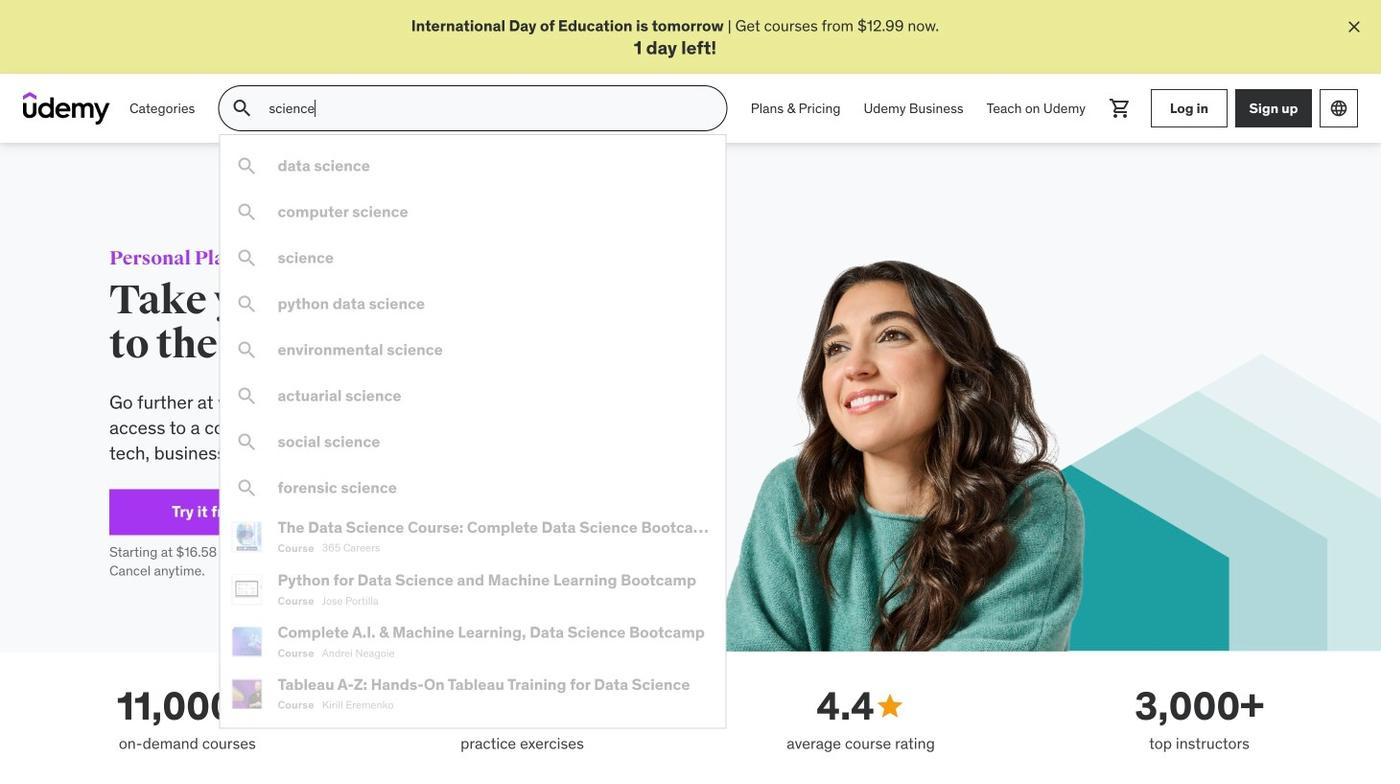 Task type: describe. For each thing, give the bounding box(es) containing it.
Search for anything text field
[[265, 92, 704, 125]]

3 medium image from the top
[[235, 385, 258, 408]]

2 medium image from the top
[[235, 293, 258, 316]]

3 medium image from the top
[[235, 339, 258, 362]]

1 medium image from the top
[[235, 155, 258, 178]]

1 medium image from the top
[[235, 201, 258, 224]]

choose a language image
[[1329, 99, 1349, 118]]



Task type: vqa. For each thing, say whether or not it's contained in the screenshot.
xsmall icon associated with Marketing
no



Task type: locate. For each thing, give the bounding box(es) containing it.
2 medium image from the top
[[235, 247, 258, 270]]

5 medium image from the top
[[235, 477, 258, 500]]

0 vertical spatial medium image
[[235, 155, 258, 178]]

shopping cart with 0 items image
[[1109, 97, 1132, 120]]

1 vertical spatial medium image
[[235, 293, 258, 316]]

2 vertical spatial medium image
[[235, 385, 258, 408]]

close image
[[1345, 17, 1364, 36]]

udemy image
[[23, 92, 110, 125]]

medium image
[[235, 155, 258, 178], [235, 293, 258, 316], [235, 385, 258, 408]]

submit search image
[[231, 97, 254, 120]]

medium image
[[235, 201, 258, 224], [235, 247, 258, 270], [235, 339, 258, 362], [235, 431, 258, 454], [235, 477, 258, 500]]

4 medium image from the top
[[235, 431, 258, 454]]



